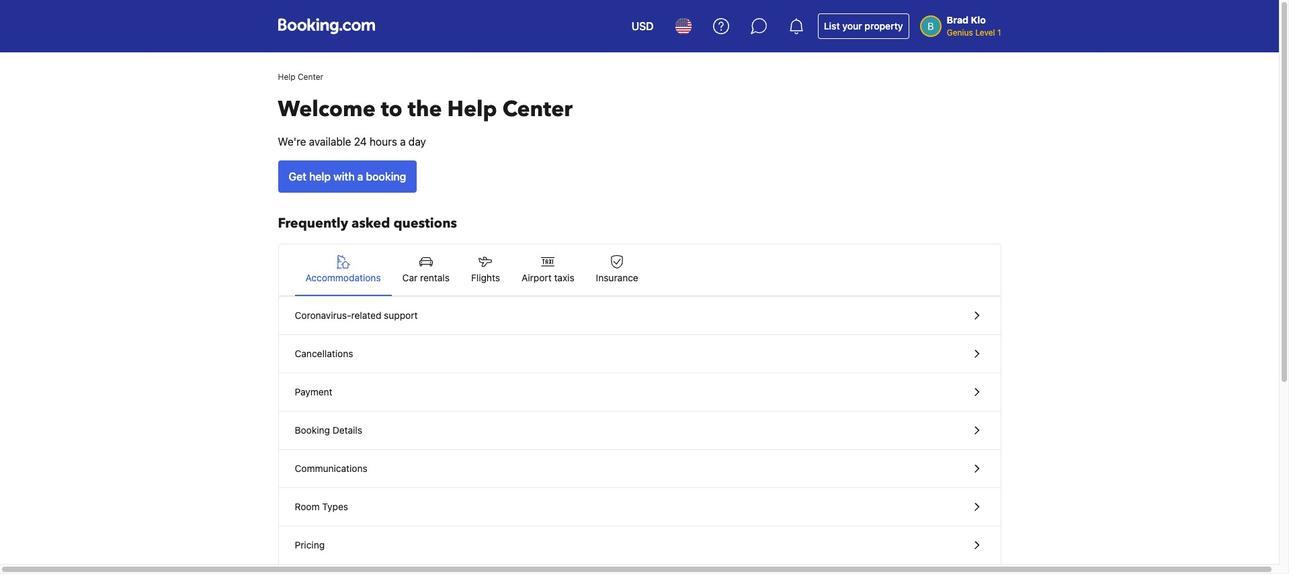 Task type: vqa. For each thing, say whether or not it's contained in the screenshot.
Booking a flight at bottom left
no



Task type: locate. For each thing, give the bounding box(es) containing it.
day
[[409, 136, 426, 148]]

welcome
[[278, 95, 376, 124]]

1 vertical spatial a
[[357, 171, 363, 183]]

to
[[381, 95, 403, 124]]

get help with a booking button
[[278, 161, 417, 193]]

types
[[322, 502, 348, 513]]

airport
[[522, 272, 552, 284]]

accommodations button
[[295, 245, 392, 296]]

0 horizontal spatial a
[[357, 171, 363, 183]]

insurance button
[[585, 245, 649, 296]]

asked
[[352, 214, 390, 233]]

rentals
[[420, 272, 450, 284]]

1 horizontal spatial a
[[400, 136, 406, 148]]

1
[[998, 28, 1001, 38]]

booking
[[295, 425, 330, 436]]

booking details
[[295, 425, 362, 436]]

usd button
[[624, 10, 662, 42]]

1 horizontal spatial center
[[503, 95, 573, 124]]

get
[[289, 171, 307, 183]]

genius
[[947, 28, 973, 38]]

available
[[309, 136, 351, 148]]

tab list containing accommodations
[[279, 245, 1001, 297]]

coronavirus-related support
[[295, 310, 418, 321]]

get help with a booking
[[289, 171, 406, 183]]

car rentals button
[[392, 245, 461, 296]]

related
[[351, 310, 381, 321]]

help right the
[[447, 95, 497, 124]]

a
[[400, 136, 406, 148], [357, 171, 363, 183]]

0 horizontal spatial center
[[298, 72, 323, 82]]

coronavirus-related support button
[[279, 297, 1001, 335]]

we're available 24 hours a day
[[278, 136, 426, 148]]

flights
[[471, 272, 500, 284]]

tab list
[[279, 245, 1001, 297]]

insurance
[[596, 272, 639, 284]]

a left the day
[[400, 136, 406, 148]]

property
[[865, 20, 903, 32]]

coronavirus-
[[295, 310, 351, 321]]

help up welcome
[[278, 72, 296, 82]]

0 vertical spatial a
[[400, 136, 406, 148]]

brad
[[947, 14, 969, 26]]

room types button
[[279, 489, 1001, 527]]

car
[[402, 272, 418, 284]]

1 vertical spatial help
[[447, 95, 497, 124]]

the
[[408, 95, 442, 124]]

help
[[278, 72, 296, 82], [447, 95, 497, 124]]

a right with
[[357, 171, 363, 183]]

pricing button
[[279, 527, 1001, 565]]

details
[[333, 425, 362, 436]]

frequently
[[278, 214, 348, 233]]

communications
[[295, 463, 368, 475]]

1 horizontal spatial help
[[447, 95, 497, 124]]

list
[[824, 20, 840, 32]]

1 vertical spatial center
[[503, 95, 573, 124]]

0 vertical spatial help
[[278, 72, 296, 82]]

center
[[298, 72, 323, 82], [503, 95, 573, 124]]

your
[[843, 20, 862, 32]]

booking
[[366, 171, 406, 183]]



Task type: describe. For each thing, give the bounding box(es) containing it.
with
[[334, 171, 355, 183]]

payment
[[295, 387, 332, 398]]

booking.com online hotel reservations image
[[278, 18, 375, 34]]

payment button
[[279, 374, 1001, 412]]

brad klo genius level 1
[[947, 14, 1001, 38]]

we're
[[278, 136, 306, 148]]

usd
[[632, 20, 654, 32]]

list your property link
[[818, 13, 909, 39]]

room types
[[295, 502, 348, 513]]

booking details button
[[279, 412, 1001, 450]]

accommodations
[[306, 272, 381, 284]]

car rentals
[[402, 272, 450, 284]]

room
[[295, 502, 320, 513]]

a inside button
[[357, 171, 363, 183]]

level
[[976, 28, 995, 38]]

communications button
[[279, 450, 1001, 489]]

list your property
[[824, 20, 903, 32]]

hours
[[370, 136, 397, 148]]

0 vertical spatial center
[[298, 72, 323, 82]]

klo
[[971, 14, 986, 26]]

help center
[[278, 72, 323, 82]]

0 horizontal spatial help
[[278, 72, 296, 82]]

24
[[354, 136, 367, 148]]

airport taxis button
[[511, 245, 585, 296]]

support
[[384, 310, 418, 321]]

cancellations
[[295, 348, 353, 360]]

taxis
[[554, 272, 575, 284]]

airport taxis
[[522, 272, 575, 284]]

cancellations button
[[279, 335, 1001, 374]]

questions
[[394, 214, 457, 233]]

frequently asked questions
[[278, 214, 457, 233]]

help
[[309, 171, 331, 183]]

pricing
[[295, 540, 325, 551]]

flights button
[[461, 245, 511, 296]]

welcome to the help center
[[278, 95, 573, 124]]



